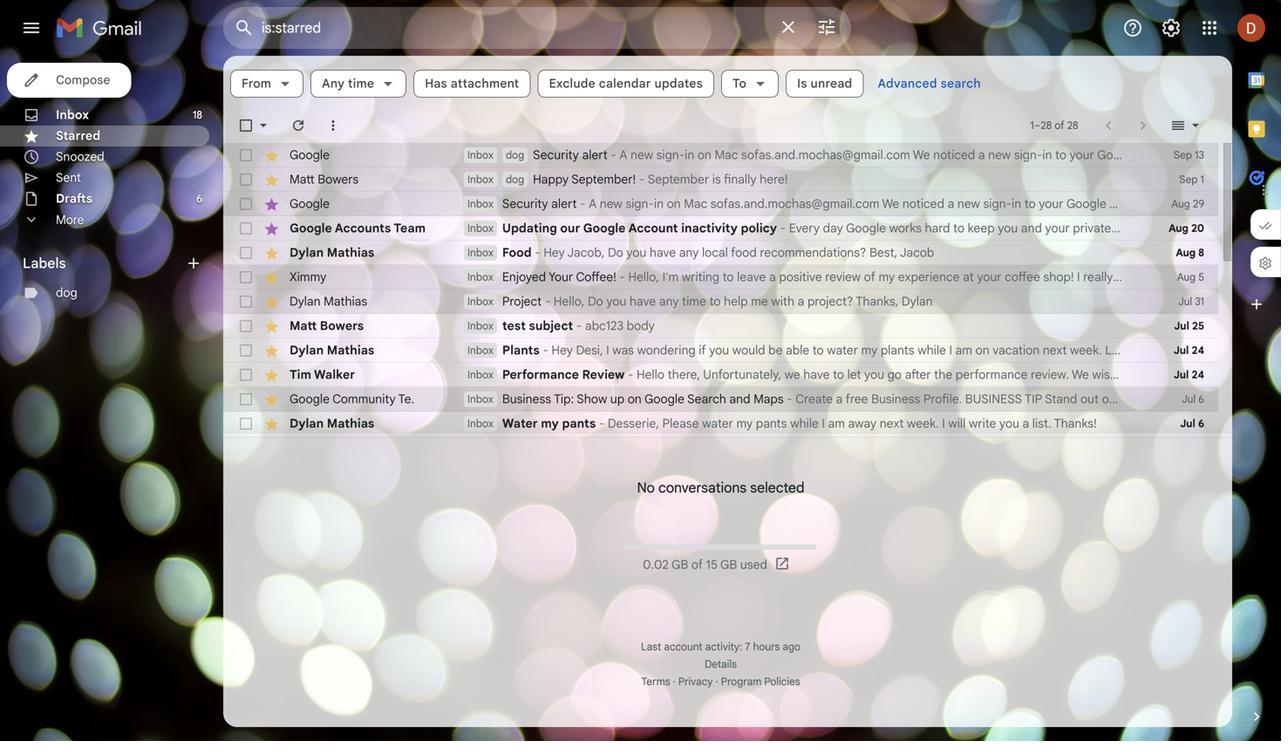 Task type: locate. For each thing, give the bounding box(es) containing it.
mac up 20
[[1185, 196, 1209, 211]]

best, up inbox enjoyed your coffee! - hello, i'm writing to leave a positive review of my experience at your coffee shop! i really enjoyed the coffee and the ba
[[870, 245, 898, 260]]

0 horizontal spatial sign-
[[626, 196, 654, 211]]

0 vertical spatial alert
[[582, 147, 608, 163]]

new right a
[[600, 196, 623, 211]]

0 vertical spatial 24
[[1192, 344, 1204, 357]]

sep
[[1174, 149, 1192, 162], [1179, 173, 1198, 186]]

pants down show
[[562, 416, 596, 431]]

24
[[1192, 344, 1204, 357], [1192, 368, 1204, 382]]

1 gb from the left
[[672, 557, 688, 572]]

10 row from the top
[[223, 363, 1281, 387]]

dog left security alert -
[[506, 149, 524, 162]]

2 matt from the top
[[290, 318, 317, 334]]

the left the ba
[[1247, 269, 1266, 285]]

1 matt bowers from the top
[[290, 172, 359, 187]]

inbox inside 'inbox test subject - abc123 body'
[[467, 320, 494, 333]]

aug left 8
[[1176, 246, 1196, 259]]

maps
[[754, 392, 784, 407]]

we
[[882, 196, 899, 211], [1072, 367, 1089, 382]]

matt down refresh icon
[[290, 172, 315, 187]]

dog down labels
[[56, 285, 77, 300]]

enjoyed
[[1116, 269, 1160, 285]]

None search field
[[223, 7, 851, 49]]

no conversations selected main content
[[223, 56, 1281, 741]]

dog
[[506, 149, 524, 162], [506, 173, 524, 186], [56, 285, 77, 300]]

to left let
[[833, 367, 844, 382]]

1 vertical spatial hello,
[[554, 294, 585, 309]]

have right we
[[803, 367, 830, 382]]

we left noticed
[[882, 196, 899, 211]]

0 vertical spatial matt
[[290, 172, 315, 187]]

0 vertical spatial 1
[[1030, 119, 1034, 132]]

0 vertical spatial of
[[1055, 119, 1065, 132]]

1 dylan mathias from the top
[[290, 245, 374, 260]]

inbox plants - hey desi, i was wondering if you would be able to water my plants while i am on vacation next week. let me know! best, dylan
[[467, 343, 1244, 358]]

matt bowers up tim walker
[[290, 318, 364, 334]]

body
[[627, 318, 655, 334]]

compose
[[56, 72, 110, 88]]

would
[[732, 343, 765, 358]]

row down help
[[223, 314, 1218, 338]]

alert up 'september!'
[[582, 147, 608, 163]]

2 vertical spatial your
[[1182, 367, 1206, 382]]

inbox inside inbox security alert - a new sign-in on mac sofas.and.mochas@gmail.com we noticed a new sign-in to your google account on a mac device. if this
[[467, 198, 494, 211]]

1 horizontal spatial time
[[682, 294, 706, 309]]

0 horizontal spatial in
[[654, 196, 664, 211]]

in
[[654, 196, 664, 211], [1012, 196, 1021, 211], [1169, 367, 1179, 382]]

week. left let
[[1070, 343, 1102, 358]]

the
[[1163, 269, 1181, 285], [1247, 269, 1266, 285], [934, 367, 953, 382]]

inbox for project
[[467, 295, 494, 308]]

0 vertical spatial have
[[650, 245, 676, 260]]

matt up 'tim'
[[290, 318, 317, 334]]

google up ximmy
[[290, 221, 332, 236]]

row up policy
[[223, 192, 1281, 216]]

1 horizontal spatial while
[[918, 343, 946, 358]]

my up thanks,
[[879, 269, 895, 285]]

1 horizontal spatial do
[[608, 245, 623, 260]]

3 row from the top
[[223, 192, 1281, 216]]

dylan
[[290, 245, 324, 260], [290, 294, 321, 309], [902, 294, 933, 309], [290, 343, 324, 358], [1213, 343, 1244, 358], [290, 416, 324, 431]]

inbox inside the inbox plants - hey desi, i was wondering if you would be able to water my plants while i am on vacation next week. let me know! best, dylan
[[467, 344, 494, 357]]

the right after
[[934, 367, 953, 382]]

i right the plants
[[949, 343, 952, 358]]

1 vertical spatial your
[[977, 269, 1002, 285]]

september!
[[571, 172, 636, 187]]

aug for hey jacob, do you have any local food recommendations? best, jacob
[[1176, 246, 1196, 259]]

google
[[290, 147, 330, 163], [290, 196, 330, 211], [1066, 196, 1107, 211], [290, 221, 332, 236], [583, 221, 626, 236], [290, 392, 330, 407], [645, 392, 685, 407]]

24 for let
[[1192, 344, 1204, 357]]

dylan mathias for plants
[[290, 343, 374, 358]]

row up inactivity
[[223, 167, 1218, 192]]

24 down 25
[[1192, 344, 1204, 357]]

0 vertical spatial me
[[751, 294, 768, 309]]

your right the at
[[977, 269, 1002, 285]]

have up i'm
[[650, 245, 676, 260]]

sep left the 13
[[1174, 149, 1192, 162]]

0 horizontal spatial ·
[[673, 675, 676, 689]]

am up the performance
[[955, 343, 972, 358]]

row up is
[[223, 143, 1218, 167]]

0 horizontal spatial 28
[[1041, 119, 1052, 132]]

inbox for updating
[[467, 222, 494, 235]]

0 vertical spatial jul 24
[[1174, 344, 1204, 357]]

matt bowers for inbox
[[290, 318, 364, 334]]

3 dylan mathias from the top
[[290, 343, 374, 358]]

hey for hey desi, i was wondering if you would be able to water my plants while i am on vacation next week. let me know! best, dylan
[[552, 343, 573, 358]]

1 horizontal spatial account
[[1109, 196, 1155, 211]]

you right the if
[[709, 343, 729, 358]]

sep down sep 13
[[1179, 173, 1198, 186]]

here!
[[760, 172, 788, 187]]

1 matt from the top
[[290, 172, 315, 187]]

te.
[[398, 392, 414, 407]]

1 vertical spatial 6
[[1198, 393, 1204, 406]]

None checkbox
[[237, 117, 255, 134], [237, 147, 255, 164], [237, 195, 255, 213], [237, 269, 255, 286], [237, 293, 255, 310], [237, 317, 255, 335], [237, 342, 255, 359], [237, 366, 255, 384], [237, 117, 255, 134], [237, 147, 255, 164], [237, 195, 255, 213], [237, 269, 255, 286], [237, 293, 255, 310], [237, 317, 255, 335], [237, 342, 255, 359], [237, 366, 255, 384]]

am left the 'away' at the right of the page
[[828, 416, 845, 431]]

7 row from the top
[[223, 290, 1218, 314]]

inbox project - hello, do you have any time to help me with a project? thanks, dylan
[[467, 294, 933, 309]]

on
[[667, 196, 681, 211], [1158, 196, 1172, 211], [976, 343, 990, 358], [628, 392, 642, 407]]

1 vertical spatial best,
[[1182, 343, 1210, 358]]

review
[[825, 269, 861, 285]]

0 vertical spatial dog
[[506, 149, 524, 162]]

6 for google
[[1198, 393, 1204, 406]]

advanced search options image
[[809, 10, 844, 44]]

any time
[[322, 76, 374, 91]]

and down unfortunately,
[[729, 392, 750, 407]]

6 for please
[[1198, 417, 1204, 430]]

0 horizontal spatial pants
[[562, 416, 596, 431]]

1 horizontal spatial 28
[[1067, 119, 1079, 132]]

program
[[721, 675, 762, 689]]

1 horizontal spatial alert
[[582, 147, 608, 163]]

0 horizontal spatial alert
[[551, 196, 577, 211]]

mathias for project
[[324, 294, 367, 309]]

program policies link
[[721, 675, 800, 689]]

you
[[626, 245, 647, 260], [606, 294, 626, 309], [709, 343, 729, 358], [864, 367, 884, 382], [1120, 367, 1140, 382], [999, 416, 1019, 431]]

0 vertical spatial do
[[608, 245, 623, 260]]

1 mac from the left
[[684, 196, 707, 211]]

0 horizontal spatial time
[[348, 76, 374, 91]]

more
[[56, 212, 84, 227]]

1 horizontal spatial ·
[[716, 675, 718, 689]]

1 24 from the top
[[1192, 344, 1204, 357]]

1 horizontal spatial your
[[1039, 196, 1064, 211]]

0 horizontal spatial water
[[702, 416, 733, 431]]

0 vertical spatial bowers
[[318, 172, 359, 187]]

inbox inside inbox food - hey jacob, do you have any local food recommendations? best, jacob
[[467, 246, 494, 259]]

1 horizontal spatial next
[[1043, 343, 1067, 358]]

hey up your
[[544, 245, 565, 260]]

inbox for water
[[467, 417, 494, 430]]

Search mail text field
[[262, 19, 767, 37]]

time down writing
[[682, 294, 706, 309]]

- right "plants"
[[543, 343, 548, 358]]

sep 1
[[1179, 173, 1204, 186]]

0 vertical spatial and
[[1223, 269, 1244, 285]]

2 new from the left
[[958, 196, 980, 211]]

tab list
[[1232, 56, 1281, 679]]

a right noticed
[[948, 196, 954, 211]]

1 vertical spatial jul 6
[[1180, 417, 1204, 430]]

4 row from the top
[[223, 216, 1218, 241]]

4 dylan mathias from the top
[[290, 416, 374, 431]]

inbox updating our google account inactivity policy -
[[467, 221, 789, 236]]

jul for review.
[[1174, 368, 1189, 382]]

1 vertical spatial alert
[[551, 196, 577, 211]]

you down inbox updating our google account inactivity policy -
[[626, 245, 647, 260]]

aug 8
[[1176, 246, 1204, 259]]

- right policy
[[780, 221, 786, 236]]

new right noticed
[[958, 196, 980, 211]]

8 row from the top
[[223, 314, 1218, 338]]

sign- right noticed
[[983, 196, 1012, 211]]

0 horizontal spatial of
[[691, 557, 703, 572]]

row containing google community te.
[[223, 387, 1218, 412]]

0 horizontal spatial me
[[751, 294, 768, 309]]

google accounts team
[[290, 221, 426, 236]]

pants
[[562, 416, 596, 431], [756, 416, 787, 431]]

my
[[879, 269, 895, 285], [861, 343, 878, 358], [541, 416, 559, 431], [736, 416, 753, 431]]

11 row from the top
[[223, 387, 1218, 412]]

security
[[533, 147, 579, 163], [502, 196, 548, 211]]

1 vertical spatial and
[[729, 392, 750, 407]]

2 horizontal spatial your
[[1182, 367, 1206, 382]]

dylan up 'tim'
[[290, 343, 324, 358]]

1 vertical spatial 24
[[1192, 368, 1204, 382]]

hello,
[[628, 269, 659, 285], [554, 294, 585, 309]]

· right terms
[[673, 675, 676, 689]]

mathias for food
[[327, 245, 374, 260]]

jul 31
[[1179, 295, 1204, 308]]

have up the body
[[630, 294, 656, 309]]

1 vertical spatial hey
[[552, 343, 573, 358]]

we left wish
[[1072, 367, 1089, 382]]

dylan mathias for project
[[290, 294, 367, 309]]

row down unfortunately,
[[223, 387, 1218, 412]]

any down i'm
[[659, 294, 679, 309]]

policy
[[741, 221, 777, 236]]

recommendations?
[[760, 245, 866, 260]]

dylan mathias up walker
[[290, 343, 374, 358]]

2 vertical spatial have
[[803, 367, 830, 382]]

1 horizontal spatial coffee
[[1185, 269, 1220, 285]]

inbox inside inbox business tip: show up on google search and maps -
[[467, 393, 494, 406]]

mathias down google accounts team on the left of page
[[327, 245, 374, 260]]

alert
[[582, 147, 608, 163], [551, 196, 577, 211]]

2 horizontal spatial the
[[1247, 269, 1266, 285]]

you right let
[[864, 367, 884, 382]]

enjoyed
[[502, 269, 546, 285]]

matt
[[290, 172, 315, 187], [290, 318, 317, 334]]

mathias down ximmy
[[324, 294, 367, 309]]

inactivity
[[681, 221, 738, 236]]

google up really
[[1066, 196, 1107, 211]]

is unread
[[797, 76, 852, 91]]

12 row from the top
[[223, 412, 1218, 436]]

local
[[702, 245, 728, 260]]

inbox for test
[[467, 320, 494, 333]]

1 vertical spatial matt
[[290, 318, 317, 334]]

snoozed link
[[56, 149, 104, 164]]

inbox inside inbox project - hello, do you have any time to help me with a project? thanks, dylan
[[467, 295, 494, 308]]

0 vertical spatial week.
[[1070, 343, 1102, 358]]

i
[[1077, 269, 1080, 285], [606, 343, 609, 358], [949, 343, 952, 358], [822, 416, 825, 431], [942, 416, 945, 431]]

9 row from the top
[[223, 338, 1244, 363]]

google down a
[[583, 221, 626, 236]]

will
[[948, 416, 966, 431]]

inbox water my pants - desserie, please water my pants while i am away next week. i will write you a list. thanks!
[[467, 416, 1097, 431]]

aug left the 29
[[1172, 198, 1190, 211]]

1 horizontal spatial gb
[[720, 557, 737, 572]]

2 row from the top
[[223, 167, 1218, 192]]

water down the search on the bottom of page
[[702, 416, 733, 431]]

2 jul 24 from the top
[[1174, 368, 1204, 382]]

dog for security alert -
[[506, 149, 524, 162]]

account
[[664, 641, 703, 654]]

desserie,
[[608, 416, 659, 431]]

1 28 from the left
[[1041, 119, 1052, 132]]

1 vertical spatial account
[[628, 221, 678, 236]]

jacob
[[900, 245, 934, 260]]

while down we
[[790, 416, 819, 431]]

0 vertical spatial hey
[[544, 245, 565, 260]]

community
[[332, 392, 396, 407]]

jul 25
[[1174, 320, 1204, 333]]

0 horizontal spatial your
[[977, 269, 1002, 285]]

1 new from the left
[[600, 196, 623, 211]]

labels navigation
[[0, 56, 223, 741]]

bowers for happy
[[318, 172, 359, 187]]

go
[[887, 367, 902, 382]]

inbox business tip: show up on google search and maps -
[[467, 392, 796, 407]]

inbox inside inbox updating our google account inactivity policy -
[[467, 222, 494, 235]]

row down writing
[[223, 290, 1218, 314]]

2 horizontal spatial of
[[1055, 119, 1065, 132]]

jul 24
[[1174, 344, 1204, 357], [1174, 368, 1204, 382]]

1 horizontal spatial me
[[1126, 343, 1143, 358]]

0 horizontal spatial new
[[600, 196, 623, 211]]

0 vertical spatial account
[[1109, 196, 1155, 211]]

1 horizontal spatial week.
[[1070, 343, 1102, 358]]

hey for hey jacob, do you have any local food recommendations? best, jacob
[[544, 245, 565, 260]]

dylan down 'tim'
[[290, 416, 324, 431]]

gb right 0.02
[[672, 557, 688, 572]]

mathias down google community te.
[[327, 416, 374, 431]]

0 vertical spatial we
[[882, 196, 899, 211]]

row up unfortunately,
[[223, 338, 1244, 363]]

1 vertical spatial of
[[864, 269, 876, 285]]

1 horizontal spatial water
[[827, 343, 858, 358]]

0 vertical spatial time
[[348, 76, 374, 91]]

2 coffee from the left
[[1185, 269, 1220, 285]]

2 vertical spatial of
[[691, 557, 703, 572]]

no conversations selected
[[637, 479, 805, 497]]

inbox for security
[[467, 198, 494, 211]]

2 sign- from the left
[[983, 196, 1012, 211]]

time inside dropdown button
[[348, 76, 374, 91]]

2 24 from the top
[[1192, 368, 1204, 382]]

0 vertical spatial 6
[[196, 192, 202, 205]]

0 vertical spatial next
[[1043, 343, 1067, 358]]

dog for happy september! - september is finally here!
[[506, 173, 524, 186]]

1 horizontal spatial new
[[958, 196, 980, 211]]

jacob,
[[567, 245, 605, 260]]

show
[[577, 392, 607, 407]]

0 horizontal spatial coffee
[[1005, 269, 1040, 285]]

1 horizontal spatial hello,
[[628, 269, 659, 285]]

to
[[1025, 196, 1036, 211], [723, 269, 734, 285], [709, 294, 721, 309], [813, 343, 824, 358], [833, 367, 844, 382]]

0 horizontal spatial gb
[[672, 557, 688, 572]]

time right any
[[348, 76, 374, 91]]

0 vertical spatial sep
[[1174, 149, 1192, 162]]

google community te.
[[290, 392, 414, 407]]

inbox inside inbox water my pants - desserie, please water my pants while i am away next week. i will write you a list. thanks!
[[467, 417, 494, 430]]

and right 5
[[1223, 269, 1244, 285]]

2 matt bowers from the top
[[290, 318, 364, 334]]

dylan down ximmy
[[290, 294, 321, 309]]

do
[[608, 245, 623, 260], [588, 294, 603, 309]]

2 vertical spatial 6
[[1198, 417, 1204, 430]]

0 vertical spatial jul 6
[[1182, 393, 1204, 406]]

hours
[[753, 641, 780, 654]]

dylan up ximmy
[[290, 245, 324, 260]]

google up google accounts team on the left of page
[[290, 196, 330, 211]]

2 dylan mathias from the top
[[290, 294, 367, 309]]

while up after
[[918, 343, 946, 358]]

project?
[[808, 294, 853, 309]]

new
[[600, 196, 623, 211], [958, 196, 980, 211]]

dylan mathias down ximmy
[[290, 294, 367, 309]]

unread
[[811, 76, 852, 91]]

1 vertical spatial am
[[828, 416, 845, 431]]

any left the local
[[679, 245, 699, 260]]

None checkbox
[[237, 171, 255, 188], [237, 220, 255, 237], [237, 244, 255, 262], [237, 391, 255, 408], [237, 415, 255, 433], [237, 171, 255, 188], [237, 220, 255, 237], [237, 244, 255, 262], [237, 391, 255, 408], [237, 415, 255, 433]]

0 vertical spatial your
[[1039, 196, 1064, 211]]

aug left 20
[[1169, 222, 1189, 235]]

week. left the will
[[907, 416, 939, 431]]

security up happy
[[533, 147, 579, 163]]

· down details
[[716, 675, 718, 689]]

inbox for food
[[467, 246, 494, 259]]

do down inbox updating our google account inactivity policy -
[[608, 245, 623, 260]]

0.02 gb of 15 gb used
[[643, 557, 767, 572]]

1 horizontal spatial best,
[[1182, 343, 1210, 358]]

inbox inside inbox performance review - hello there, unfortunately, we have to let you go after the performance review. we wish you luck in your future endeav
[[467, 368, 494, 382]]

6 row from the top
[[223, 265, 1281, 290]]

0 vertical spatial am
[[955, 343, 972, 358]]

5 row from the top
[[223, 241, 1218, 265]]

matt bowers for happy
[[290, 172, 359, 187]]

row
[[223, 143, 1218, 167], [223, 167, 1218, 192], [223, 192, 1281, 216], [223, 216, 1218, 241], [223, 241, 1218, 265], [223, 265, 1281, 290], [223, 290, 1218, 314], [223, 314, 1218, 338], [223, 338, 1244, 363], [223, 363, 1281, 387], [223, 387, 1218, 412], [223, 412, 1218, 436]]

dylan mathias up ximmy
[[290, 245, 374, 260]]

0 horizontal spatial hello,
[[554, 294, 585, 309]]

refresh image
[[290, 117, 307, 134]]

1 horizontal spatial mac
[[1185, 196, 1209, 211]]

on down september
[[667, 196, 681, 211]]

finally
[[724, 172, 757, 187]]

- right coffee!
[[620, 269, 625, 285]]

1 horizontal spatial pants
[[756, 416, 787, 431]]

inbox inside inbox enjoyed your coffee! - hello, i'm writing to leave a positive review of my experience at your coffee shop! i really enjoyed the coffee and the ba
[[467, 271, 494, 284]]

0 vertical spatial best,
[[870, 245, 898, 260]]

pants down maps
[[756, 416, 787, 431]]

dylan for project
[[290, 294, 321, 309]]

15
[[706, 557, 718, 572]]

hey
[[544, 245, 565, 260], [552, 343, 573, 358]]

the left 5
[[1163, 269, 1181, 285]]

mac up inactivity
[[684, 196, 707, 211]]

1 vertical spatial dog
[[506, 173, 524, 186]]

attachment
[[451, 76, 519, 91]]

gb right the 15
[[720, 557, 737, 572]]

write
[[969, 416, 996, 431]]

0 vertical spatial security
[[533, 147, 579, 163]]

1 vertical spatial bowers
[[320, 318, 364, 334]]

dog left happy
[[506, 173, 524, 186]]

0 horizontal spatial the
[[934, 367, 953, 382]]

1 jul 24 from the top
[[1174, 344, 1204, 357]]

mathias up walker
[[327, 343, 374, 358]]



Task type: vqa. For each thing, say whether or not it's contained in the screenshot.
11th row from the top of the No conversations selected main content
yes



Task type: describe. For each thing, give the bounding box(es) containing it.
unfortunately,
[[703, 367, 781, 382]]

to left help
[[709, 294, 721, 309]]

i left the 'away' at the right of the page
[[822, 416, 825, 431]]

activity:
[[705, 641, 742, 654]]

search mail image
[[229, 12, 260, 44]]

updating
[[502, 221, 557, 236]]

of for 1 28 of 28
[[1055, 119, 1065, 132]]

tip:
[[554, 392, 574, 407]]

- left "hello"
[[628, 367, 634, 382]]

a right leave
[[769, 269, 776, 285]]

- down show
[[599, 416, 605, 431]]

1 sign- from the left
[[626, 196, 654, 211]]

of for 0.02 gb of 15 gb used
[[691, 557, 703, 572]]

on up the performance
[[976, 343, 990, 358]]

was
[[612, 343, 634, 358]]

0.02
[[643, 557, 669, 572]]

with
[[771, 294, 795, 309]]

a left list.
[[1023, 416, 1029, 431]]

1 horizontal spatial in
[[1012, 196, 1021, 211]]

mathias for water my pants
[[327, 416, 374, 431]]

a
[[589, 196, 597, 211]]

on right up
[[628, 392, 642, 407]]

know!
[[1146, 343, 1179, 358]]

1 horizontal spatial the
[[1163, 269, 1181, 285]]

tim walker
[[290, 367, 355, 382]]

1 pants from the left
[[562, 416, 596, 431]]

0 vertical spatial water
[[827, 343, 858, 358]]

wish
[[1092, 367, 1117, 382]]

my up inbox performance review - hello there, unfortunately, we have to let you go after the performance review. we wish you luck in your future endeav
[[861, 343, 878, 358]]

1 vertical spatial we
[[1072, 367, 1089, 382]]

please
[[662, 416, 699, 431]]

0 horizontal spatial do
[[588, 294, 603, 309]]

privacy link
[[678, 675, 713, 689]]

aug 29
[[1172, 198, 1204, 211]]

2 horizontal spatial in
[[1169, 367, 1179, 382]]

to right able
[[813, 343, 824, 358]]

to left leave
[[723, 269, 734, 285]]

be
[[768, 343, 783, 358]]

dylan down experience
[[902, 294, 933, 309]]

0 horizontal spatial week.
[[907, 416, 939, 431]]

my down tip:
[[541, 416, 559, 431]]

accounts
[[335, 221, 391, 236]]

jul for i
[[1180, 417, 1196, 430]]

31
[[1195, 295, 1204, 308]]

1 horizontal spatial of
[[864, 269, 876, 285]]

writing
[[682, 269, 720, 285]]

2 · from the left
[[716, 675, 718, 689]]

positive
[[779, 269, 822, 285]]

inbox for plants
[[467, 344, 494, 357]]

performance
[[956, 367, 1028, 382]]

inbox for business
[[467, 393, 494, 406]]

ximmy
[[290, 269, 326, 285]]

dylan mathias for food
[[290, 245, 374, 260]]

i left really
[[1077, 269, 1080, 285]]

a left the 29
[[1176, 196, 1182, 211]]

- left september
[[639, 172, 645, 187]]

exclude calendar updates button
[[538, 70, 714, 98]]

1 vertical spatial next
[[880, 416, 904, 431]]

1 vertical spatial me
[[1126, 343, 1143, 358]]

walker
[[314, 367, 355, 382]]

more image
[[324, 117, 342, 134]]

endeav
[[1246, 367, 1281, 382]]

let
[[847, 367, 861, 382]]

- right maps
[[787, 392, 792, 407]]

has attachment button
[[414, 70, 531, 98]]

is unread button
[[786, 70, 864, 98]]

let
[[1105, 343, 1123, 358]]

i left was
[[606, 343, 609, 358]]

able
[[786, 343, 809, 358]]

aug 5
[[1177, 271, 1204, 284]]

- right food
[[535, 245, 540, 260]]

1 vertical spatial water
[[702, 416, 733, 431]]

2 mac from the left
[[1185, 196, 1209, 211]]

7
[[745, 641, 750, 654]]

to
[[733, 76, 747, 91]]

jul for plants
[[1174, 344, 1189, 357]]

performance
[[502, 367, 579, 382]]

0 vertical spatial any
[[679, 245, 699, 260]]

you left luck
[[1120, 367, 1140, 382]]

jul 6 for -
[[1182, 393, 1204, 406]]

follow link to manage storage image
[[774, 556, 792, 573]]

has attachment
[[425, 76, 519, 91]]

- left a
[[580, 196, 586, 211]]

inbox test subject - abc123 body
[[467, 318, 655, 334]]

inbox for performance
[[467, 368, 494, 382]]

2 gb from the left
[[720, 557, 737, 572]]

1 · from the left
[[673, 675, 676, 689]]

google down 'tim'
[[290, 392, 330, 407]]

sep for security alert -
[[1174, 149, 1192, 162]]

24 for endeav
[[1192, 368, 1204, 382]]

test
[[502, 318, 526, 334]]

wondering
[[637, 343, 696, 358]]

- up 'subject'
[[545, 294, 550, 309]]

you right write
[[999, 416, 1019, 431]]

1 row from the top
[[223, 143, 1218, 167]]

0 horizontal spatial and
[[729, 392, 750, 407]]

terms
[[641, 675, 670, 689]]

aug 20
[[1169, 222, 1204, 235]]

terms link
[[641, 675, 670, 689]]

0 horizontal spatial we
[[882, 196, 899, 211]]

dylan for water my pants
[[290, 416, 324, 431]]

to button
[[721, 70, 779, 98]]

1 inside row
[[1201, 173, 1204, 186]]

list.
[[1032, 416, 1051, 431]]

desi,
[[576, 343, 603, 358]]

google down refresh icon
[[290, 147, 330, 163]]

sep for happy september! - september is finally here!
[[1179, 173, 1198, 186]]

13
[[1195, 149, 1204, 162]]

google down "hello"
[[645, 392, 685, 407]]

really
[[1083, 269, 1113, 285]]

our
[[560, 221, 580, 236]]

inbox inside labels navigation
[[56, 107, 89, 123]]

from button
[[230, 70, 304, 98]]

inbox enjoyed your coffee! - hello, i'm writing to leave a positive review of my experience at your coffee shop! i really enjoyed the coffee and the ba
[[467, 269, 1281, 285]]

main menu image
[[21, 17, 42, 38]]

1 vertical spatial time
[[682, 294, 706, 309]]

row containing tim walker
[[223, 363, 1281, 387]]

gmail image
[[56, 10, 151, 45]]

2 28 from the left
[[1067, 119, 1079, 132]]

- left abc123
[[576, 318, 582, 334]]

last
[[641, 641, 661, 654]]

selected
[[750, 479, 805, 497]]

0 horizontal spatial am
[[828, 416, 845, 431]]

matt for happy
[[290, 172, 315, 187]]

i'm
[[662, 269, 679, 285]]

dylan mathias for water
[[290, 416, 374, 431]]

support image
[[1122, 17, 1143, 38]]

if
[[1255, 196, 1262, 211]]

away
[[848, 416, 877, 431]]

future
[[1209, 367, 1243, 382]]

1 vertical spatial any
[[659, 294, 679, 309]]

mathias for plants
[[327, 343, 374, 358]]

this
[[1265, 196, 1281, 211]]

search
[[941, 76, 981, 91]]

on up aug 20
[[1158, 196, 1172, 211]]

2 pants from the left
[[756, 416, 787, 431]]

any
[[322, 76, 345, 91]]

inbox food - hey jacob, do you have any local food recommendations? best, jacob
[[467, 245, 934, 260]]

1 vertical spatial security
[[502, 196, 548, 211]]

is
[[712, 172, 721, 187]]

more button
[[0, 209, 209, 230]]

inbox performance review - hello there, unfortunately, we have to let you go after the performance review. we wish you luck in your future endeav
[[467, 367, 1281, 382]]

1 vertical spatial have
[[630, 294, 656, 309]]

jul for dylan
[[1179, 295, 1192, 308]]

dylan for plants
[[290, 343, 324, 358]]

row containing google accounts team
[[223, 216, 1218, 241]]

inbox for enjoyed
[[467, 271, 494, 284]]

snoozed
[[56, 149, 104, 164]]

dylan up future
[[1213, 343, 1244, 358]]

dog inside labels navigation
[[56, 285, 77, 300]]

advanced
[[878, 76, 937, 91]]

my down unfortunately,
[[736, 416, 753, 431]]

a right with
[[798, 294, 804, 309]]

aug for hello, i'm writing to leave a positive review of my experience at your coffee shop! i really enjoyed the coffee and the ba
[[1177, 271, 1196, 284]]

bowers for inbox
[[320, 318, 364, 334]]

policies
[[764, 675, 800, 689]]

0 horizontal spatial 1
[[1030, 119, 1034, 132]]

toggle split pane mode image
[[1170, 117, 1187, 134]]

has
[[425, 76, 447, 91]]

exclude
[[549, 76, 596, 91]]

ago
[[783, 641, 801, 654]]

labels heading
[[23, 255, 185, 272]]

6 inside labels navigation
[[196, 192, 202, 205]]

privacy
[[678, 675, 713, 689]]

device.
[[1212, 196, 1252, 211]]

inbox link
[[56, 107, 89, 123]]

1 horizontal spatial am
[[955, 343, 972, 358]]

compose button
[[7, 63, 131, 98]]

review
[[582, 367, 625, 382]]

dog link
[[56, 285, 77, 300]]

jul 6 for while
[[1180, 417, 1204, 430]]

row containing ximmy
[[223, 265, 1281, 290]]

shop!
[[1043, 269, 1074, 285]]

- up 'september!'
[[611, 147, 616, 163]]

subject
[[529, 318, 573, 334]]

noticed
[[903, 196, 945, 211]]

jul 24 for let
[[1174, 344, 1204, 357]]

0 horizontal spatial best,
[[870, 245, 898, 260]]

1 coffee from the left
[[1005, 269, 1040, 285]]

settings image
[[1161, 17, 1182, 38]]

happy september! - september is finally here!
[[533, 172, 788, 187]]

aug for a new sign-in on mac sofas.and.mochas@gmail.com we noticed a new sign-in to your google account on a mac device. if this
[[1172, 198, 1190, 211]]

0 horizontal spatial while
[[790, 416, 819, 431]]

to down 1 28 of 28
[[1025, 196, 1036, 211]]

dylan for food
[[290, 245, 324, 260]]

september
[[648, 172, 709, 187]]

i left the will
[[942, 416, 945, 431]]

0 vertical spatial while
[[918, 343, 946, 358]]

you up abc123
[[606, 294, 626, 309]]

0 horizontal spatial account
[[628, 221, 678, 236]]

starred link
[[56, 128, 100, 143]]

jul 24 for endeav
[[1174, 368, 1204, 382]]

clear search image
[[771, 10, 806, 44]]

any time button
[[311, 70, 407, 98]]

matt for inbox
[[290, 318, 317, 334]]

details
[[705, 658, 737, 671]]

1 horizontal spatial and
[[1223, 269, 1244, 285]]



